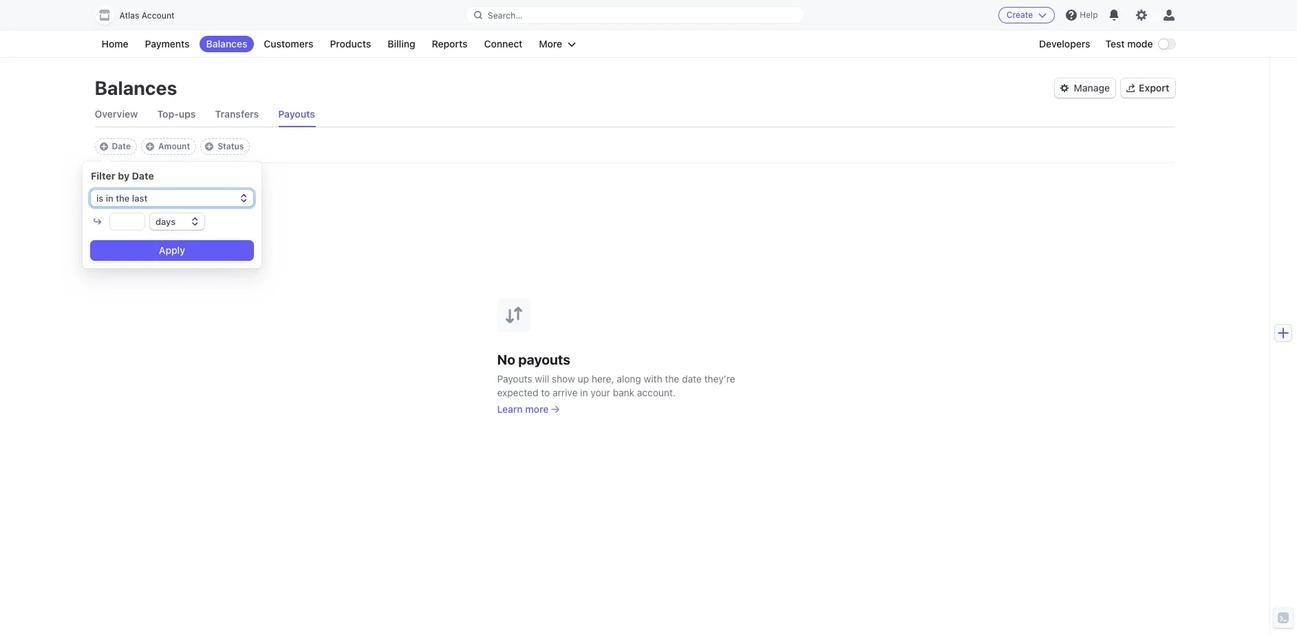 Task type: describe. For each thing, give the bounding box(es) containing it.
Search… text field
[[466, 7, 804, 24]]

manage
[[1075, 82, 1111, 94]]

status
[[218, 141, 244, 151]]

test mode
[[1106, 38, 1154, 50]]

no
[[498, 352, 516, 367]]

add status image
[[205, 143, 214, 151]]

export
[[1140, 82, 1170, 94]]

date
[[682, 373, 702, 385]]

apply button
[[91, 241, 253, 260]]

amount
[[158, 141, 190, 151]]

help
[[1081, 10, 1099, 20]]

developers
[[1040, 38, 1091, 50]]

no payouts
[[498, 352, 571, 367]]

notifications image
[[1110, 10, 1121, 21]]

customers
[[264, 38, 314, 50]]

more button
[[533, 36, 583, 52]]

1 vertical spatial balances
[[95, 76, 177, 99]]

in
[[581, 387, 588, 398]]

customers link
[[257, 36, 321, 52]]

top-
[[157, 108, 179, 120]]

top-ups
[[157, 108, 196, 120]]

products link
[[323, 36, 378, 52]]

create button
[[999, 7, 1056, 23]]

will
[[535, 373, 550, 385]]

connect link
[[478, 36, 530, 52]]

here,
[[592, 373, 615, 385]]

along
[[617, 373, 642, 385]]

apply
[[159, 244, 185, 256]]

tab list containing overview
[[95, 102, 1176, 127]]

by
[[118, 170, 130, 182]]

test
[[1106, 38, 1126, 50]]

arrive
[[553, 387, 578, 398]]

atlas account button
[[95, 6, 188, 25]]

up
[[578, 373, 589, 385]]

toolbar containing date
[[95, 138, 250, 155]]

add date image
[[100, 143, 108, 151]]

filter
[[91, 170, 116, 182]]

help button
[[1061, 4, 1104, 26]]

payments
[[145, 38, 190, 50]]

connect
[[484, 38, 523, 50]]

more
[[526, 403, 549, 415]]

add amount image
[[146, 143, 154, 151]]

atlas account
[[119, 10, 175, 21]]

export button
[[1122, 78, 1176, 98]]

with
[[644, 373, 663, 385]]

payouts for payouts
[[278, 108, 315, 120]]

more
[[539, 38, 563, 50]]

home link
[[95, 36, 135, 52]]

overview link
[[95, 102, 138, 127]]

mode
[[1128, 38, 1154, 50]]

1 vertical spatial date
[[132, 170, 154, 182]]

account
[[142, 10, 175, 21]]



Task type: locate. For each thing, give the bounding box(es) containing it.
products
[[330, 38, 371, 50]]

toolbar
[[95, 138, 250, 155]]

payouts inside payouts will show up here, along with the date they're expected to arrive in your bank account.
[[498, 373, 533, 385]]

to
[[541, 387, 550, 398]]

payouts right transfers
[[278, 108, 315, 120]]

create
[[1007, 10, 1034, 20]]

manage link
[[1055, 78, 1116, 98]]

balances link
[[199, 36, 254, 52]]

home
[[102, 38, 128, 50]]

overview
[[95, 108, 138, 120]]

the
[[665, 373, 680, 385]]

developers link
[[1033, 36, 1098, 52]]

learn
[[498, 403, 523, 415]]

bank
[[613, 387, 635, 398]]

transfers link
[[215, 102, 259, 127]]

0 horizontal spatial balances
[[95, 76, 177, 99]]

svg image
[[1061, 84, 1069, 92]]

account.
[[638, 387, 676, 398]]

payments link
[[138, 36, 197, 52]]

None number field
[[110, 213, 145, 230]]

they're
[[705, 373, 736, 385]]

0 vertical spatial balances
[[206, 38, 247, 50]]

0 vertical spatial payouts
[[278, 108, 315, 120]]

0 horizontal spatial payouts
[[278, 108, 315, 120]]

payouts for payouts will show up here, along with the date they're expected to arrive in your bank account.
[[498, 373, 533, 385]]

1 vertical spatial payouts
[[498, 373, 533, 385]]

1 horizontal spatial payouts
[[498, 373, 533, 385]]

payouts will show up here, along with the date they're expected to arrive in your bank account.
[[498, 373, 736, 398]]

1 horizontal spatial balances
[[206, 38, 247, 50]]

expected
[[498, 387, 539, 398]]

balances
[[206, 38, 247, 50], [95, 76, 177, 99]]

your
[[591, 387, 611, 398]]

learn more
[[498, 403, 549, 415]]

date
[[112, 141, 131, 151], [132, 170, 154, 182]]

Search… search field
[[466, 7, 804, 24]]

reports
[[432, 38, 468, 50]]

ups
[[179, 108, 196, 120]]

payouts
[[278, 108, 315, 120], [498, 373, 533, 385]]

tab list
[[95, 102, 1176, 127]]

reports link
[[425, 36, 475, 52]]

balances up overview
[[95, 76, 177, 99]]

payouts link
[[278, 102, 315, 127]]

show
[[552, 373, 575, 385]]

learn more link
[[498, 402, 560, 416]]

billing
[[388, 38, 416, 50]]

payouts
[[519, 352, 571, 367]]

0 horizontal spatial date
[[112, 141, 131, 151]]

top-ups link
[[157, 102, 196, 127]]

balances right payments
[[206, 38, 247, 50]]

billing link
[[381, 36, 422, 52]]

date right the add date icon
[[112, 141, 131, 151]]

0 vertical spatial date
[[112, 141, 131, 151]]

date right by
[[132, 170, 154, 182]]

payouts up expected
[[498, 373, 533, 385]]

filter by date
[[91, 170, 154, 182]]

atlas
[[119, 10, 139, 21]]

transfers
[[215, 108, 259, 120]]

1 horizontal spatial date
[[132, 170, 154, 182]]

search…
[[488, 10, 523, 20]]



Task type: vqa. For each thing, say whether or not it's contained in the screenshot.
The Fraud Prevention link
no



